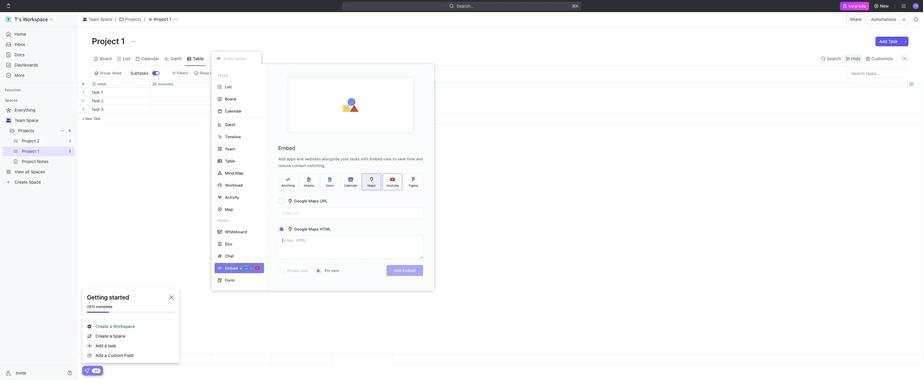 Task type: vqa. For each thing, say whether or not it's contained in the screenshot.
second do from the bottom of the grid containing ‎Task 1
yes



Task type: locate. For each thing, give the bounding box(es) containing it.
‎task
[[92, 90, 100, 95], [92, 99, 100, 103]]

1 vertical spatial to do
[[214, 108, 225, 112]]

task
[[108, 344, 116, 349]]

add
[[880, 39, 888, 44], [278, 157, 286, 162], [394, 269, 402, 274], [96, 344, 103, 349], [96, 354, 103, 359]]

1 vertical spatial new
[[85, 117, 92, 121]]

tasks
[[217, 74, 228, 78]]

press space to select this row. row containing 1
[[77, 88, 89, 97]]

hide
[[852, 56, 861, 61]]

embed inside button
[[403, 269, 416, 274]]

project
[[154, 17, 168, 22], [92, 36, 119, 46]]

calendar down add apps and websites alongside your tasks with embed view to save time and reduce context switching.
[[344, 184, 358, 188]]

2
[[101, 99, 103, 103], [82, 99, 84, 103]]

new inside button
[[880, 3, 889, 8]]

pin
[[325, 269, 330, 274]]

0 vertical spatial projects link
[[118, 16, 143, 23]]

row group containing 1 2 3
[[77, 88, 89, 124]]

to
[[214, 99, 219, 103], [214, 108, 219, 112], [393, 157, 397, 162]]

maps left url
[[309, 199, 319, 204]]

pages
[[217, 219, 228, 223]]

a down add a task
[[105, 354, 107, 359]]

1 vertical spatial team space link
[[15, 116, 73, 126]]

chat
[[225, 254, 234, 259]]

1 horizontal spatial /
[[144, 17, 145, 22]]

table up mind
[[225, 159, 235, 164]]

1 vertical spatial board
[[225, 97, 236, 101]]

cell
[[150, 88, 211, 96], [211, 88, 271, 96], [271, 88, 332, 96], [150, 97, 211, 105], [271, 97, 332, 105], [150, 105, 211, 113], [271, 105, 332, 113]]

2 do from the top
[[220, 108, 225, 112]]

docs inside the sidebar navigation
[[15, 52, 25, 57]]

0 vertical spatial calendar
[[141, 56, 159, 61]]

tree inside the sidebar navigation
[[2, 106, 75, 187]]

0 horizontal spatial docs
[[15, 52, 25, 57]]

do up timeline
[[220, 108, 225, 112]]

1 google from the top
[[294, 199, 308, 204]]

2 to do cell from the top
[[211, 105, 271, 113]]

0 horizontal spatial list
[[123, 56, 130, 61]]

0 vertical spatial table
[[193, 56, 204, 61]]

1 vertical spatial do
[[220, 108, 225, 112]]

new button
[[872, 1, 893, 11]]

figma
[[409, 184, 418, 188]]

1 horizontal spatial new
[[880, 3, 889, 8]]

with
[[361, 157, 369, 162]]

subtasks
[[130, 71, 148, 76]]

task for new task
[[93, 117, 101, 121]]

1 vertical spatial projects link
[[18, 126, 58, 136]]

docs
[[15, 52, 25, 57], [326, 184, 334, 188]]

create up create a space
[[96, 325, 109, 330]]

new for new
[[880, 3, 889, 8]]

new
[[880, 3, 889, 8], [85, 117, 92, 121]]

create
[[96, 325, 109, 330], [96, 334, 109, 339]]

1 vertical spatial embed
[[370, 157, 382, 162]]

new inside grid
[[85, 117, 92, 121]]

2 for 1
[[82, 99, 84, 103]]

0 vertical spatial gantt
[[171, 56, 182, 61]]

favorites
[[5, 88, 21, 93]]

2 vertical spatial embed
[[403, 269, 416, 274]]

0 vertical spatial embed
[[278, 145, 296, 152]]

task down task 3
[[93, 117, 101, 121]]

add inside add apps and websites alongside your tasks with embed view to save time and reduce context switching.
[[278, 157, 286, 162]]

1 to do from the top
[[214, 99, 225, 103]]

task
[[889, 39, 898, 44], [92, 107, 100, 112], [93, 117, 101, 121]]

team space
[[89, 17, 112, 22], [15, 118, 38, 123]]

to do cell
[[211, 97, 271, 105], [211, 105, 271, 113]]

0 vertical spatial task
[[889, 39, 898, 44]]

1 vertical spatial map
[[225, 207, 233, 212]]

‎task for ‎task 1
[[92, 90, 100, 95]]

2 horizontal spatial view
[[383, 157, 392, 162]]

context
[[292, 163, 306, 168]]

0 horizontal spatial embed
[[278, 145, 296, 152]]

3 down ‎task 2
[[101, 107, 104, 112]]

tree
[[2, 106, 75, 187]]

0 vertical spatial do
[[220, 99, 225, 103]]

2 up task 3
[[101, 99, 103, 103]]

1 vertical spatial to
[[214, 108, 219, 112]]

a up task
[[110, 334, 112, 339]]

to for task 3
[[214, 108, 219, 112]]

add for add a task
[[96, 344, 103, 349]]

0 horizontal spatial projects
[[18, 128, 34, 133]]

0 horizontal spatial board
[[100, 56, 112, 61]]

task up customize on the right of the page
[[889, 39, 898, 44]]

google for google maps html
[[294, 227, 308, 232]]

space
[[100, 17, 112, 22], [26, 118, 38, 123], [113, 334, 125, 339]]

0 horizontal spatial project 1
[[92, 36, 127, 46]]

0 horizontal spatial 2
[[82, 99, 84, 103]]

and right the "time"
[[416, 157, 423, 162]]

3
[[101, 107, 104, 112], [82, 107, 84, 111]]

0 vertical spatial project
[[154, 17, 168, 22]]

1 vertical spatial ‎task
[[92, 99, 100, 103]]

0 vertical spatial map
[[235, 171, 243, 176]]

‎task 2
[[92, 99, 103, 103]]

0 horizontal spatial and
[[297, 157, 304, 162]]

2 create from the top
[[96, 334, 109, 339]]

0 vertical spatial to do
[[214, 99, 225, 103]]

upgrade link
[[841, 2, 869, 10]]

map
[[235, 171, 243, 176], [225, 207, 233, 212]]

team space right user group icon
[[15, 118, 38, 123]]

1 horizontal spatial gantt
[[225, 122, 236, 127]]

table up the show at top left
[[193, 56, 204, 61]]

1 vertical spatial project 1
[[92, 36, 127, 46]]

calendar up timeline
[[225, 109, 242, 114]]

team right user group icon
[[15, 118, 25, 123]]

‎task down the ‎task 1
[[92, 99, 100, 103]]

1 vertical spatial calendar
[[225, 109, 242, 114]]

create up add a task
[[96, 334, 109, 339]]

list down tasks
[[225, 84, 232, 89]]

board inside the board link
[[100, 56, 112, 61]]

workspace
[[113, 325, 135, 330]]

2 to do from the top
[[214, 108, 225, 112]]

1 horizontal spatial view
[[331, 269, 339, 274]]

do for task 3
[[220, 108, 225, 112]]

0 horizontal spatial project
[[92, 36, 119, 46]]

and
[[297, 157, 304, 162], [416, 157, 423, 162]]

project 1
[[154, 17, 171, 22], [92, 36, 127, 46]]

customize
[[872, 56, 893, 61]]

3 left task 3
[[82, 107, 84, 111]]

0 vertical spatial team
[[89, 17, 99, 22]]

row group
[[77, 88, 89, 124], [89, 88, 393, 124], [908, 88, 923, 124], [908, 355, 923, 365]]

row group containing ‎task 1
[[89, 88, 393, 124]]

projects inside the sidebar navigation
[[18, 128, 34, 133]]

⌘k
[[572, 3, 579, 8]]

to do cell for ‎task 2
[[211, 97, 271, 105]]

0 vertical spatial google
[[294, 199, 308, 204]]

2 vertical spatial calendar
[[344, 184, 358, 188]]

Search tasks... text field
[[848, 69, 909, 78]]

2 horizontal spatial team
[[225, 147, 235, 152]]

1 horizontal spatial project
[[154, 17, 168, 22]]

field
[[124, 354, 134, 359]]

maps for url
[[309, 199, 319, 204]]

2 vertical spatial to
[[393, 157, 397, 162]]

0 horizontal spatial table
[[193, 56, 204, 61]]

1 vertical spatial team space
[[15, 118, 38, 123]]

inbox link
[[2, 40, 75, 49]]

mind
[[225, 171, 234, 176]]

0 vertical spatial to
[[214, 99, 219, 103]]

Enter URL text field
[[279, 208, 423, 219]]

favorites button
[[2, 87, 23, 94]]

google down sheets
[[294, 199, 308, 204]]

1 vertical spatial docs
[[326, 184, 334, 188]]

press space to select this row. row
[[77, 88, 89, 97], [89, 88, 393, 98], [77, 97, 89, 105], [89, 97, 393, 106], [77, 105, 89, 114], [89, 105, 393, 115], [89, 355, 393, 365]]

team right user group image
[[89, 17, 99, 22]]

1 horizontal spatial map
[[235, 171, 243, 176]]

board
[[100, 56, 112, 61], [225, 97, 236, 101]]

2 google from the top
[[294, 227, 308, 232]]

task down ‎task 2
[[92, 107, 100, 112]]

grid
[[77, 81, 924, 365]]

new down task 3
[[85, 117, 92, 121]]

‎task for ‎task 2
[[92, 99, 100, 103]]

gantt up timeline
[[225, 122, 236, 127]]

0 horizontal spatial projects link
[[18, 126, 58, 136]]

task inside press space to select this row. row
[[92, 107, 100, 112]]

html
[[320, 227, 331, 232]]

2 for ‎task
[[101, 99, 103, 103]]

0 horizontal spatial new
[[85, 117, 92, 121]]

add task button
[[876, 37, 902, 46]]

add for add embed
[[394, 269, 402, 274]]

a left task
[[105, 344, 107, 349]]

team down timeline
[[225, 147, 235, 152]]

complete
[[96, 305, 112, 310]]

do
[[220, 99, 225, 103], [220, 108, 225, 112]]

0 vertical spatial projects
[[125, 17, 141, 22]]

a for workspace
[[110, 325, 112, 330]]

calendar inside 'link'
[[141, 56, 159, 61]]

gantt inside gantt link
[[171, 56, 182, 61]]

1 vertical spatial maps
[[309, 199, 319, 204]]

0 vertical spatial team space link
[[81, 16, 114, 23]]

space right user group icon
[[26, 118, 38, 123]]

1 2 3
[[82, 90, 84, 111]]

task inside button
[[889, 39, 898, 44]]

0 horizontal spatial gantt
[[171, 56, 182, 61]]

view button
[[211, 52, 231, 66]]

calendar
[[141, 56, 159, 61], [225, 109, 242, 114], [344, 184, 358, 188]]

workload
[[225, 183, 243, 188]]

project 1 link
[[146, 16, 173, 23]]

1 vertical spatial create
[[96, 334, 109, 339]]

1 do from the top
[[220, 99, 225, 103]]

view right private
[[300, 269, 308, 274]]

1 horizontal spatial project 1
[[154, 17, 171, 22]]

0 horizontal spatial /
[[115, 17, 116, 22]]

google
[[294, 199, 308, 204], [294, 227, 308, 232]]

board down tasks
[[225, 97, 236, 101]]

map right mind
[[235, 171, 243, 176]]

new for new task
[[85, 117, 92, 121]]

Enter name... field
[[224, 56, 256, 61]]

1 vertical spatial space
[[26, 118, 38, 123]]

1 horizontal spatial team space
[[89, 17, 112, 22]]

press space to select this row. row containing ‎task 1
[[89, 88, 393, 98]]

add a custom field
[[96, 354, 134, 359]]

google maps url
[[294, 199, 328, 204]]

2 vertical spatial task
[[93, 117, 101, 121]]

0 horizontal spatial 3
[[82, 107, 84, 111]]

docs up url
[[326, 184, 334, 188]]

0 horizontal spatial calendar
[[141, 56, 159, 61]]

0 vertical spatial to do cell
[[211, 97, 271, 105]]

team space link
[[81, 16, 114, 23], [15, 116, 73, 126]]

1 vertical spatial projects
[[18, 128, 34, 133]]

0 vertical spatial board
[[100, 56, 112, 61]]

1 vertical spatial project
[[92, 36, 119, 46]]

map down activity
[[225, 207, 233, 212]]

2 ‎task from the top
[[92, 99, 100, 103]]

1 horizontal spatial 3
[[101, 107, 104, 112]]

0 vertical spatial ‎task
[[92, 90, 100, 95]]

alongside
[[322, 157, 340, 162]]

do down tasks
[[220, 99, 225, 103]]

maps left youtube
[[368, 184, 376, 188]]

1 ‎task from the top
[[92, 90, 100, 95]]

2 inside 1 2 3
[[82, 99, 84, 103]]

tree containing team space
[[2, 106, 75, 187]]

new task
[[85, 117, 101, 121]]

team space right user group image
[[89, 17, 112, 22]]

new up automations
[[880, 3, 889, 8]]

board left 'list' link
[[100, 56, 112, 61]]

and up context
[[297, 157, 304, 162]]

1 vertical spatial gantt
[[225, 122, 236, 127]]

view for private view
[[300, 269, 308, 274]]

url
[[320, 199, 328, 204]]

1 horizontal spatial 2
[[101, 99, 103, 103]]

1 create from the top
[[96, 325, 109, 330]]

gantt
[[171, 56, 182, 61], [225, 122, 236, 127]]

home link
[[2, 29, 75, 39]]

projects link
[[118, 16, 143, 23], [18, 126, 58, 136]]

calendar up subtasks button
[[141, 56, 159, 61]]

a up create a space
[[110, 325, 112, 330]]

private
[[288, 269, 299, 274]]

view inside add apps and websites alongside your tasks with embed view to save time and reduce context switching.
[[383, 157, 392, 162]]

view
[[383, 157, 392, 162], [300, 269, 308, 274], [331, 269, 339, 274]]

1 vertical spatial list
[[225, 84, 232, 89]]

0 vertical spatial project 1
[[154, 17, 171, 22]]

maps
[[368, 184, 376, 188], [309, 199, 319, 204], [309, 227, 319, 232]]

1 horizontal spatial embed
[[370, 157, 382, 162]]

docs down inbox
[[15, 52, 25, 57]]

grid containing ‎task 1
[[77, 81, 924, 365]]

table
[[193, 56, 204, 61], [225, 159, 235, 164]]

home
[[15, 32, 26, 37]]

google left the html
[[294, 227, 308, 232]]

1 vertical spatial task
[[92, 107, 100, 112]]

team inside the sidebar navigation
[[15, 118, 25, 123]]

gantt left table link on the top of page
[[171, 56, 182, 61]]

0 vertical spatial create
[[96, 325, 109, 330]]

projects
[[125, 17, 141, 22], [18, 128, 34, 133]]

1 to do cell from the top
[[211, 97, 271, 105]]

add for add a custom field
[[96, 354, 103, 359]]

2 horizontal spatial calendar
[[344, 184, 358, 188]]

2 vertical spatial maps
[[309, 227, 319, 232]]

1 vertical spatial to do cell
[[211, 105, 271, 113]]

view left the save
[[383, 157, 392, 162]]

timeline
[[225, 135, 241, 139]]

embed
[[278, 145, 296, 152], [370, 157, 382, 162], [403, 269, 416, 274]]

space right user group image
[[100, 17, 112, 22]]

view right pin
[[331, 269, 339, 274]]

0 vertical spatial space
[[100, 17, 112, 22]]

list up subtasks button
[[123, 56, 130, 61]]

1 vertical spatial team
[[15, 118, 25, 123]]

closed
[[210, 71, 222, 76]]

space down create a workspace
[[113, 334, 125, 339]]

0 horizontal spatial view
[[300, 269, 308, 274]]

a for space
[[110, 334, 112, 339]]

0 vertical spatial list
[[123, 56, 130, 61]]

row
[[89, 81, 393, 88]]

2 left ‎task 2
[[82, 99, 84, 103]]

0 horizontal spatial team
[[15, 118, 25, 123]]

1 horizontal spatial projects
[[125, 17, 141, 22]]

maps left the html
[[309, 227, 319, 232]]

‎task 1
[[92, 90, 103, 95]]

0 horizontal spatial team space
[[15, 118, 38, 123]]

0 horizontal spatial space
[[26, 118, 38, 123]]

1 horizontal spatial table
[[225, 159, 235, 164]]

0 vertical spatial new
[[880, 3, 889, 8]]

‎task up ‎task 2
[[92, 90, 100, 95]]

whiteboard
[[225, 230, 247, 235]]

0 vertical spatial team space
[[89, 17, 112, 22]]

spaces
[[5, 98, 18, 103]]

2 horizontal spatial embed
[[403, 269, 416, 274]]

1 inside project 1 link
[[169, 17, 171, 22]]

0 horizontal spatial map
[[225, 207, 233, 212]]



Task type: describe. For each thing, give the bounding box(es) containing it.
1 inside press space to select this row. row
[[101, 90, 103, 95]]

getting started
[[87, 295, 129, 301]]

list link
[[122, 54, 130, 63]]

team space link inside the sidebar navigation
[[15, 116, 73, 126]]

25%
[[87, 305, 95, 310]]

user group image
[[6, 119, 11, 123]]

press space to select this row. row containing task 3
[[89, 105, 393, 115]]

add for add task
[[880, 39, 888, 44]]

automations
[[872, 17, 897, 22]]

time
[[407, 157, 415, 162]]

to do cell for task 3
[[211, 105, 271, 113]]

do for ‎task 2
[[220, 99, 225, 103]]

1 horizontal spatial docs
[[326, 184, 334, 188]]

sidebar navigation
[[0, 12, 77, 381]]

1 horizontal spatial team
[[89, 17, 99, 22]]

add embed
[[394, 269, 416, 274]]

25% complete
[[87, 305, 112, 310]]

board link
[[99, 54, 112, 63]]

view for pin view
[[331, 269, 339, 274]]

google maps html
[[294, 227, 331, 232]]

mind map
[[225, 171, 243, 176]]

getting
[[87, 295, 108, 301]]

pin view
[[325, 269, 339, 274]]

started
[[109, 295, 129, 301]]

add for add apps and websites alongside your tasks with embed view to save time and reduce context switching.
[[278, 157, 286, 162]]

2 horizontal spatial space
[[113, 334, 125, 339]]

Enter HTML text field
[[279, 236, 423, 259]]

show closed
[[200, 71, 222, 76]]

press space to select this row. row containing 3
[[77, 105, 89, 114]]

create for create a space
[[96, 334, 109, 339]]

share
[[851, 17, 862, 22]]

private view
[[288, 269, 308, 274]]

dashboards
[[15, 62, 38, 68]]

save
[[398, 157, 406, 162]]

show closed button
[[192, 70, 225, 77]]

create for create a workspace
[[96, 325, 109, 330]]

google for google maps url
[[294, 199, 308, 204]]

maps for html
[[309, 227, 319, 232]]

youtube
[[386, 184, 399, 188]]

sheets
[[304, 184, 314, 188]]

press space to select this row. row containing 2
[[77, 97, 89, 105]]

create a workspace
[[96, 325, 135, 330]]

automations button
[[869, 15, 900, 24]]

switching.
[[307, 163, 326, 168]]

your
[[341, 157, 349, 162]]

websites
[[305, 157, 321, 162]]

invite
[[16, 371, 26, 376]]

1 horizontal spatial list
[[225, 84, 232, 89]]

task for add task
[[889, 39, 898, 44]]

1/4
[[94, 370, 99, 373]]

calendar link
[[140, 54, 159, 63]]

1 horizontal spatial team space link
[[81, 16, 114, 23]]

team space inside the sidebar navigation
[[15, 118, 38, 123]]

to for ‎task 2
[[214, 99, 219, 103]]

share button
[[847, 15, 866, 24]]

create a space
[[96, 334, 125, 339]]

add apps and websites alongside your tasks with embed view to save time and reduce context switching.
[[278, 157, 423, 168]]

anything
[[282, 184, 295, 188]]

add embed button
[[387, 266, 423, 277]]

reduce
[[278, 163, 291, 168]]

search...
[[457, 3, 474, 8]]

inbox
[[15, 42, 25, 47]]

to do for ‎task 2
[[214, 99, 225, 103]]

search
[[827, 56, 841, 61]]

1 horizontal spatial calendar
[[225, 109, 242, 114]]

a for custom
[[105, 354, 107, 359]]

add a task
[[96, 344, 116, 349]]

add task
[[880, 39, 898, 44]]

activity
[[225, 195, 239, 200]]

show
[[200, 71, 209, 76]]

2 and from the left
[[416, 157, 423, 162]]

apps
[[287, 157, 296, 162]]

1 horizontal spatial board
[[225, 97, 236, 101]]

space inside the sidebar navigation
[[26, 118, 38, 123]]

form
[[225, 278, 235, 283]]

table link
[[192, 54, 204, 63]]

to do for task 3
[[214, 108, 225, 112]]

1 inside 1 2 3
[[83, 90, 84, 94]]

doc
[[225, 242, 233, 247]]

subtasks button
[[128, 69, 152, 78]]

user group image
[[83, 18, 87, 21]]

1 horizontal spatial space
[[100, 17, 112, 22]]

hide button
[[844, 54, 863, 63]]

task 3
[[92, 107, 104, 112]]

to inside add apps and websites alongside your tasks with embed view to save time and reduce context switching.
[[393, 157, 397, 162]]

1 horizontal spatial projects link
[[118, 16, 143, 23]]

dashboards link
[[2, 60, 75, 70]]

view
[[219, 56, 229, 61]]

tasks
[[350, 157, 360, 162]]

press space to select this row. row containing ‎task 2
[[89, 97, 393, 106]]

docs link
[[2, 50, 75, 60]]

embed inside add apps and websites alongside your tasks with embed view to save time and reduce context switching.
[[370, 157, 382, 162]]

view button
[[211, 54, 231, 63]]

0 vertical spatial maps
[[368, 184, 376, 188]]

custom
[[108, 354, 123, 359]]

search button
[[820, 54, 843, 63]]

1 vertical spatial table
[[225, 159, 235, 164]]

2 vertical spatial team
[[225, 147, 235, 152]]

upgrade
[[849, 3, 866, 8]]

1 and from the left
[[297, 157, 304, 162]]

onboarding checklist button image
[[85, 369, 89, 374]]

a for task
[[105, 344, 107, 349]]

close image
[[170, 296, 174, 300]]

1 / from the left
[[115, 17, 116, 22]]

2 / from the left
[[144, 17, 145, 22]]

#
[[82, 82, 84, 86]]

customize button
[[864, 54, 895, 63]]

gantt link
[[169, 54, 182, 63]]

onboarding checklist button element
[[85, 369, 89, 374]]



